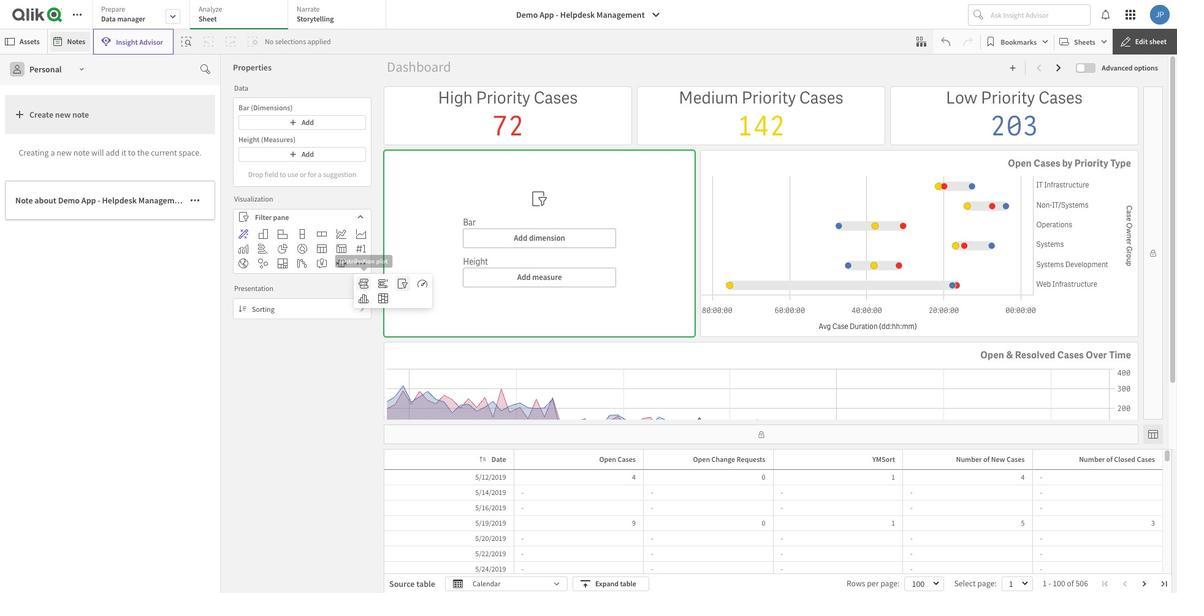 Task type: describe. For each thing, give the bounding box(es) containing it.
undo image
[[942, 37, 951, 47]]

line chart image
[[337, 197, 347, 207]]

pane
[[273, 181, 289, 190]]

sheet
[[1150, 37, 1167, 46]]

change
[[712, 455, 735, 464]]

will
[[91, 147, 104, 158]]

edit
[[1136, 37, 1148, 46]]

dashboard
[[387, 58, 451, 75]]

open for open & resolved cases over time
[[981, 349, 1005, 362]]

0 vertical spatial helpdesk
[[560, 9, 595, 20]]

personal
[[29, 64, 62, 75]]

5/20/2019
[[476, 534, 506, 543]]

low
[[946, 87, 978, 109]]

open cases button
[[583, 453, 641, 467]]

(november
[[188, 195, 230, 206]]

of for closed
[[1107, 455, 1113, 464]]

gauge image
[[418, 279, 427, 289]]

tab list containing prepare
[[92, 0, 391, 31]]

assets button
[[2, 32, 45, 52]]

advanced options
[[1102, 63, 1159, 72]]

100
[[1053, 579, 1066, 589]]

histogram image
[[359, 294, 369, 304]]

table for source table
[[417, 579, 435, 590]]

distribution plot
[[338, 256, 390, 265]]

a
[[51, 147, 55, 158]]

resolved
[[1015, 349, 1056, 362]]

presentation
[[234, 252, 274, 261]]

box plot image
[[337, 227, 347, 237]]

priority for 142
[[742, 87, 796, 109]]

autochart image
[[239, 197, 248, 207]]

no
[[265, 37, 274, 46]]

selections
[[275, 37, 306, 46]]

applied
[[308, 37, 331, 46]]

cases inside button
[[1137, 455, 1155, 464]]

waterfall chart image
[[297, 227, 307, 237]]

add
[[106, 147, 120, 158]]

0 horizontal spatial app
[[81, 195, 96, 206]]

search notes image
[[201, 64, 210, 74]]

of for new
[[984, 455, 990, 464]]

notes button
[[50, 32, 90, 52]]

sheet
[[199, 14, 217, 23]]

5/19/2019
[[476, 519, 506, 528]]

1 : from the left
[[898, 579, 900, 589]]

properties
[[233, 62, 272, 73]]

bookmarks
[[1001, 37, 1037, 46]]

sorting
[[252, 273, 275, 282]]

about
[[35, 195, 56, 206]]

cases inside medium priority cases 142
[[800, 87, 844, 109]]

9
[[632, 519, 636, 528]]

selections tool image
[[917, 37, 927, 47]]

filter
[[255, 181, 272, 190]]

manager
[[117, 14, 145, 23]]

open for open cases by priority type
[[1008, 157, 1032, 170]]

listbox
[[463, 237, 491, 248]]

assets
[[20, 37, 40, 46]]

source table
[[389, 579, 435, 590]]

high priority cases 72
[[438, 87, 578, 144]]

distribution
[[338, 256, 376, 265]]

more image
[[356, 227, 366, 237]]

nl insights image
[[317, 227, 327, 237]]

filter pane button
[[234, 178, 371, 193]]

horizontal grouped bar chart image
[[278, 197, 288, 207]]

space.
[[179, 147, 202, 158]]

horizontal combo chart image
[[258, 212, 268, 222]]

vertical grouped bar chart image
[[258, 197, 268, 207]]

pie chart image
[[278, 212, 288, 222]]

5/12/2019
[[476, 473, 506, 482]]

medium
[[679, 87, 739, 109]]

1 horizontal spatial management
[[597, 9, 645, 20]]

demo app - helpdesk management
[[516, 9, 645, 20]]

new
[[991, 455, 1006, 464]]

Ask Insight Advisor text field
[[989, 5, 1090, 25]]

5/22/2019
[[476, 550, 506, 559]]

vertical combo chart image
[[239, 212, 248, 222]]

1 vertical spatial helpdesk
[[102, 195, 137, 206]]

number of new cases
[[956, 455, 1025, 464]]

rows per page :
[[847, 579, 900, 589]]

go to the first page image
[[1102, 581, 1109, 588]]

visualization
[[234, 163, 273, 172]]

1 horizontal spatial data
[[234, 83, 248, 92]]

0 for 4
[[762, 473, 766, 482]]

expand table
[[596, 580, 637, 589]]

cases inside high priority cases 72
[[534, 87, 578, 109]]

cases inside low priority cases 203
[[1039, 87, 1083, 109]]

next sheet: performance image
[[1054, 63, 1064, 73]]

go to the previous page image
[[1122, 581, 1129, 588]]

0 horizontal spatial management
[[138, 195, 187, 206]]

2 vertical spatial 1
[[1043, 579, 1047, 589]]

distribution plot tooltip
[[333, 253, 395, 277]]

72
[[492, 109, 524, 144]]

advanced
[[1102, 63, 1133, 72]]

narrate
[[297, 4, 320, 13]]

ymsort button
[[857, 453, 900, 467]]

note
[[15, 195, 33, 206]]

kpi image
[[356, 212, 366, 222]]

select page :
[[955, 579, 997, 589]]

storytelling
[[297, 14, 334, 23]]

priority right by
[[1075, 157, 1109, 170]]

1 vertical spatial note
[[73, 147, 90, 158]]

0 for 9
[[762, 519, 766, 528]]

1 - 100 of 506
[[1043, 579, 1089, 589]]

plot
[[377, 256, 390, 265]]

bullet chart image
[[378, 279, 388, 289]]

1 vertical spatial demo
[[58, 195, 80, 206]]

dashboard button
[[384, 57, 454, 77]]

requests
[[737, 455, 766, 464]]

2 4 from the left
[[1021, 473, 1025, 482]]



Task type: locate. For each thing, give the bounding box(es) containing it.
creating
[[19, 147, 49, 158]]

0 vertical spatial demo
[[516, 9, 538, 20]]

142
[[737, 109, 786, 144]]

of inside button
[[1107, 455, 1113, 464]]

select
[[955, 579, 976, 589]]

scatter plot image
[[258, 227, 268, 237]]

sheets
[[1075, 37, 1096, 46]]

0 horizontal spatial table
[[417, 579, 435, 590]]

management
[[597, 9, 645, 20], [138, 195, 187, 206]]

prepare
[[101, 4, 125, 13]]

: right select
[[995, 579, 997, 589]]

0 vertical spatial app
[[540, 9, 554, 20]]

number inside button
[[1080, 455, 1105, 464]]

priority for 72
[[476, 87, 531, 109]]

page right select
[[978, 579, 995, 589]]

0 horizontal spatial helpdesk
[[102, 195, 137, 206]]

1 number from the left
[[956, 455, 982, 464]]

1 for 4
[[892, 473, 895, 482]]

note right create in the top of the page
[[72, 109, 89, 120]]

no selections applied
[[265, 37, 331, 46]]

1 horizontal spatial of
[[1067, 579, 1074, 589]]

it
[[121, 147, 126, 158]]

open inside button
[[599, 455, 616, 464]]

0 horizontal spatial demo
[[58, 195, 80, 206]]

0 horizontal spatial of
[[984, 455, 990, 464]]

priority inside low priority cases 203
[[981, 87, 1036, 109]]

current
[[151, 147, 177, 158]]

2 : from the left
[[995, 579, 997, 589]]

priority down create new sheet image
[[981, 87, 1036, 109]]

16,
[[231, 195, 243, 206]]

prepare data manager
[[101, 4, 145, 23]]

sheets button
[[1057, 32, 1111, 52]]

table for expand table
[[620, 580, 637, 589]]

203
[[990, 109, 1039, 144]]

number for number of closed cases
[[1080, 455, 1105, 464]]

1 horizontal spatial app
[[540, 9, 554, 20]]

expand table button
[[573, 577, 649, 592]]

open cases by priority type
[[1008, 157, 1132, 170]]

4
[[632, 473, 636, 482], [1021, 473, 1025, 482]]

0
[[762, 473, 766, 482], [762, 519, 766, 528]]

app
[[540, 9, 554, 20], [81, 195, 96, 206]]

number
[[956, 455, 982, 464], [1080, 455, 1105, 464]]

of left new
[[984, 455, 990, 464]]

&
[[1007, 349, 1014, 362]]

create new note
[[29, 109, 89, 120]]

treemap image
[[278, 227, 288, 237]]

note
[[72, 109, 89, 120], [73, 147, 90, 158]]

4 down number of new cases
[[1021, 473, 1025, 482]]

cases
[[534, 87, 578, 109], [800, 87, 844, 109], [1039, 87, 1083, 109], [1034, 157, 1061, 170], [1058, 349, 1084, 362], [618, 455, 636, 464], [1007, 455, 1025, 464], [1137, 455, 1155, 464]]

type
[[1111, 157, 1132, 170]]

of inside button
[[984, 455, 990, 464]]

vertical stacked bar chart image
[[297, 197, 307, 207]]

number inside button
[[956, 455, 982, 464]]

edit sheet button
[[1113, 29, 1178, 55]]

2 page from the left
[[978, 579, 995, 589]]

0 vertical spatial 0
[[762, 473, 766, 482]]

priority for 203
[[981, 87, 1036, 109]]

0 horizontal spatial click to unlock sheet layout image
[[758, 431, 765, 438]]

table right the source at the bottom
[[417, 579, 435, 590]]

1 horizontal spatial demo
[[516, 9, 538, 20]]

0 horizontal spatial 4
[[632, 473, 636, 482]]

data
[[101, 14, 116, 23], [234, 83, 248, 92]]

new right "a"
[[57, 147, 72, 158]]

go to the next page image
[[1141, 581, 1149, 588]]

1 horizontal spatial helpdesk
[[560, 9, 595, 20]]

rows
[[847, 579, 866, 589]]

by
[[1063, 157, 1073, 170]]

0 vertical spatial click to unlock sheet layout image
[[1150, 250, 1157, 257]]

number left closed
[[1080, 455, 1105, 464]]

table inside expand table "button"
[[620, 580, 637, 589]]

data up the row
[[234, 83, 248, 92]]

5/24/2019
[[476, 565, 506, 574]]

distribution plot image
[[359, 279, 369, 289]]

over
[[1086, 349, 1108, 362]]

page
[[881, 579, 898, 589], [978, 579, 995, 589]]

open change requests
[[693, 455, 766, 464]]

analyze
[[199, 4, 222, 13]]

2 horizontal spatial of
[[1107, 455, 1113, 464]]

0 vertical spatial 1
[[892, 473, 895, 482]]

horizontal stacked bar chart image
[[317, 197, 327, 207]]

the
[[137, 147, 149, 158]]

table
[[417, 579, 435, 590], [620, 580, 637, 589]]

of left closed
[[1107, 455, 1113, 464]]

add button
[[239, 115, 366, 130]]

3
[[1152, 519, 1155, 528]]

expand
[[596, 580, 619, 589]]

priority inside medium priority cases 142
[[742, 87, 796, 109]]

0 vertical spatial note
[[72, 109, 89, 120]]

analyze sheet
[[199, 4, 222, 23]]

1 page from the left
[[881, 579, 898, 589]]

0 horizontal spatial data
[[101, 14, 116, 23]]

table right expand
[[620, 580, 637, 589]]

1 vertical spatial app
[[81, 195, 96, 206]]

open & resolved cases over time
[[981, 349, 1132, 362]]

number of closed cases
[[1080, 455, 1155, 464]]

2 number from the left
[[1080, 455, 1105, 464]]

0 vertical spatial data
[[101, 14, 116, 23]]

0 horizontal spatial page
[[881, 579, 898, 589]]

options
[[1135, 63, 1159, 72]]

open change requests button
[[677, 453, 771, 467]]

(dimensions)
[[254, 103, 296, 112]]

2023)
[[244, 195, 265, 206]]

mekko chart image
[[378, 294, 388, 304]]

of right 100 at the bottom right
[[1067, 579, 1074, 589]]

new inside button
[[55, 109, 71, 120]]

new right create in the top of the page
[[55, 109, 71, 120]]

5/16/2019
[[476, 504, 506, 513]]

area line chart image
[[356, 197, 366, 207]]

ymsort
[[873, 455, 895, 464]]

add
[[302, 118, 314, 127]]

priority
[[476, 87, 531, 109], [742, 87, 796, 109], [981, 87, 1036, 109], [1075, 157, 1109, 170]]

note left the will
[[73, 147, 90, 158]]

go to the last page image
[[1161, 581, 1168, 588]]

1 vertical spatial data
[[234, 83, 248, 92]]

note about demo app - helpdesk management (november 16, 2023)
[[15, 195, 265, 206]]

1 horizontal spatial number
[[1080, 455, 1105, 464]]

1 horizontal spatial page
[[978, 579, 995, 589]]

2 0 from the top
[[762, 519, 766, 528]]

1 horizontal spatial table
[[620, 580, 637, 589]]

creating a new note will add it to the current space.
[[19, 147, 202, 158]]

create new note button
[[5, 95, 215, 134]]

1 horizontal spatial click to unlock sheet layout image
[[1150, 250, 1157, 257]]

1 vertical spatial management
[[138, 195, 187, 206]]

create
[[29, 109, 53, 120]]

application
[[0, 0, 1178, 594]]

page right per at the right bottom of the page
[[881, 579, 898, 589]]

open inside "button"
[[693, 455, 710, 464]]

edit sheet
[[1136, 37, 1167, 46]]

click to unlock sheet layout image
[[1150, 250, 1157, 257], [758, 431, 765, 438]]

map image
[[239, 227, 248, 237]]

hide source table viewer image
[[1149, 430, 1159, 440]]

of
[[984, 455, 990, 464], [1107, 455, 1113, 464], [1067, 579, 1074, 589]]

closed
[[1115, 455, 1136, 464]]

narrate storytelling
[[297, 4, 334, 23]]

priority right the high
[[476, 87, 531, 109]]

sorting button
[[234, 270, 371, 285]]

data down prepare
[[101, 14, 116, 23]]

0 vertical spatial management
[[597, 9, 645, 20]]

notes
[[67, 37, 85, 46]]

source
[[389, 579, 415, 590]]

to
[[128, 147, 136, 158]]

row (dimensions)
[[239, 103, 296, 112]]

priority right medium
[[742, 87, 796, 109]]

1 for 5
[[892, 519, 895, 528]]

1 horizontal spatial 4
[[1021, 473, 1025, 482]]

1 vertical spatial new
[[57, 147, 72, 158]]

data inside prepare data manager
[[101, 14, 116, 23]]

tab list
[[92, 0, 391, 31]]

open for open change requests
[[693, 455, 710, 464]]

: right per at the right bottom of the page
[[898, 579, 900, 589]]

0 vertical spatial new
[[55, 109, 71, 120]]

personal button
[[5, 59, 91, 79]]

helpdesk
[[560, 9, 595, 20], [102, 195, 137, 206]]

showing 101 rows and 6 columns. use arrow keys to navigate in table cells and tab to move to pagination controls. for the full range of keyboard navigation, see the documentation. element
[[385, 450, 1163, 594]]

506
[[1076, 579, 1089, 589]]

1 horizontal spatial :
[[995, 579, 997, 589]]

note inside button
[[72, 109, 89, 120]]

1 4 from the left
[[632, 473, 636, 482]]

number left new
[[956, 455, 982, 464]]

create new sheet image
[[1010, 64, 1017, 72]]

per
[[867, 579, 879, 589]]

high
[[438, 87, 473, 109]]

date
[[492, 455, 506, 464]]

4 down open cases at the bottom right of page
[[632, 473, 636, 482]]

1 vertical spatial 1
[[892, 519, 895, 528]]

open for open cases
[[599, 455, 616, 464]]

application containing 72
[[0, 0, 1178, 594]]

number for number of new cases
[[956, 455, 982, 464]]

priority inside high priority cases 72
[[476, 87, 531, 109]]

1 vertical spatial 0
[[762, 519, 766, 528]]

demo app - helpdesk management button
[[509, 5, 668, 25]]

1 0 from the top
[[762, 473, 766, 482]]

5/14/2019
[[476, 488, 506, 497]]

0 horizontal spatial number
[[956, 455, 982, 464]]

number of closed cases button
[[1064, 453, 1160, 467]]

0 horizontal spatial :
[[898, 579, 900, 589]]

1 vertical spatial click to unlock sheet layout image
[[758, 431, 765, 438]]

filter pane image
[[398, 279, 408, 289]]



Task type: vqa. For each thing, say whether or not it's contained in the screenshot.


